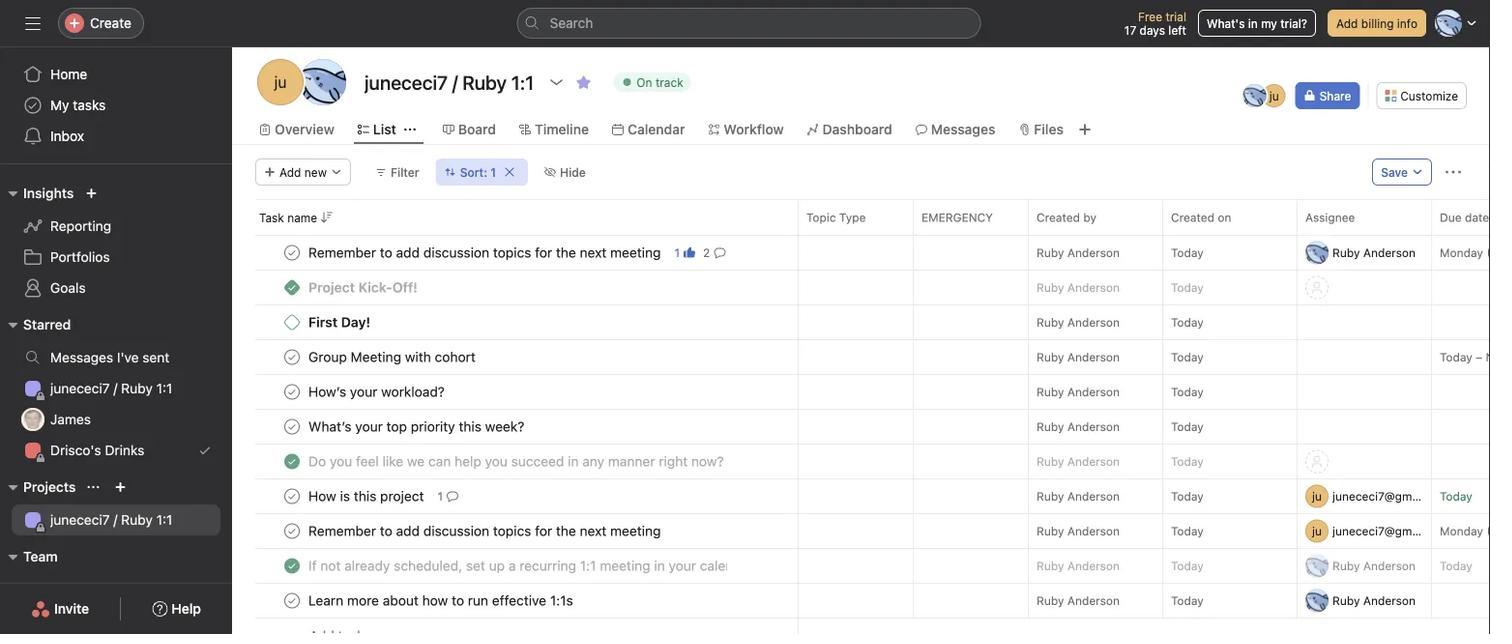 Task type: vqa. For each thing, say whether or not it's contained in the screenshot.
right the "1" BUTTON
yes



Task type: describe. For each thing, give the bounding box(es) containing it.
team button
[[0, 545, 58, 569]]

my for my tasks
[[50, 97, 69, 113]]

ruby anderson for what's your top priority this week? text box
[[1037, 420, 1120, 434]]

info
[[1397, 16, 1418, 30]]

topic
[[807, 211, 836, 224]]

ra for if not already scheduled, set up a recurring 1:1 meeting in your calendar text field
[[1310, 559, 1325, 573]]

tree grid containing 1
[[232, 235, 1490, 634]]

on track
[[637, 75, 683, 89]]

name
[[287, 211, 317, 224]]

/ for junececi7 / ruby 1:1 link in projects element
[[113, 512, 117, 528]]

global element
[[0, 47, 232, 163]]

completed checkbox for how's your workload? text field
[[280, 381, 304, 404]]

created for created on
[[1171, 211, 1215, 224]]

projects button
[[0, 476, 76, 499]]

monday for ruby anderson
[[1440, 246, 1483, 260]]

How is this project text field
[[305, 487, 430, 506]]

completed checkbox for remember to add discussion topics for the next meeting text box
[[280, 520, 304, 543]]

1 horizontal spatial 1 button
[[671, 243, 699, 263]]

Group Meeting with cohort text field
[[305, 348, 482, 367]]

today for how is this project text field
[[1171, 490, 1204, 503]]

inbox
[[50, 128, 84, 144]]

trial?
[[1281, 16, 1308, 30]]

add for add new
[[280, 165, 301, 179]]

timeline
[[535, 121, 589, 137]]

overview link
[[259, 119, 334, 140]]

topic type
[[807, 211, 866, 224]]

messages i've sent link
[[12, 342, 221, 373]]

row containing task name
[[232, 199, 1490, 235]]

completed image for what's your top priority this week? text box
[[280, 415, 304, 439]]

my tasks link
[[12, 90, 221, 121]]

show options, current sort, top image
[[87, 482, 99, 493]]

portfolios
[[50, 249, 110, 265]]

Learn more about how to run effective 1:1s text field
[[305, 591, 579, 611]]

due
[[1440, 211, 1462, 224]]

what's your top priority this week? cell
[[232, 409, 799, 445]]

1 inside dropdown button
[[491, 165, 496, 179]]

group meeting with cohort cell
[[232, 339, 799, 375]]

search
[[550, 15, 593, 31]]

drisco's drinks link
[[12, 435, 221, 466]]

2 button
[[699, 243, 729, 263]]

board
[[458, 121, 496, 137]]

messages for messages
[[931, 121, 996, 137]]

my tasks
[[50, 97, 106, 113]]

days
[[1140, 23, 1165, 37]]

task name
[[259, 211, 317, 224]]

1 button inside how is this project cell
[[434, 487, 462, 506]]

today for do you feel like we can help you succeed in any manner right now? text field
[[1171, 455, 1204, 469]]

help
[[171, 601, 201, 617]]

share button
[[1296, 82, 1360, 109]]

today for project kick-off! text field
[[1171, 281, 1204, 294]]

invite
[[54, 601, 89, 617]]

calendar
[[628, 121, 685, 137]]

invite button
[[18, 592, 102, 627]]

projects element
[[0, 470, 232, 540]]

files link
[[1019, 119, 1064, 140]]

portfolios link
[[12, 242, 221, 273]]

junececi7 / ruby 1:1 link inside projects element
[[12, 505, 221, 536]]

messages for messages i've sent
[[50, 350, 113, 366]]

monday for junececi7@gmail.com
[[1440, 525, 1483, 538]]

1:1 inside projects element
[[156, 512, 172, 528]]

what's
[[1207, 16, 1245, 30]]

by
[[1084, 211, 1097, 224]]

tab actions image
[[404, 124, 416, 135]]

–
[[1476, 351, 1483, 364]]

created on
[[1171, 211, 1232, 224]]

completed milestone checkbox for first day! text field
[[284, 315, 300, 330]]

add new
[[280, 165, 327, 179]]

calendar link
[[612, 119, 685, 140]]

hide button
[[536, 159, 595, 186]]

my workspace link
[[12, 574, 221, 605]]

completed checkbox for what's your top priority this week? text box
[[280, 415, 304, 439]]

17
[[1125, 23, 1137, 37]]

dashboard link
[[807, 119, 892, 140]]

completed checkbox for remember to add discussion topics for the next meeting text field
[[280, 241, 304, 265]]

junececi7 / ruby 1:1 inside starred element
[[50, 381, 172, 397]]

completed image for if not already scheduled, set up a recurring 1:1 meeting in your calendar text field
[[280, 555, 304, 578]]

created by
[[1037, 211, 1097, 224]]

completed image for remember to add discussion topics for the next meeting text field
[[280, 241, 304, 265]]

Remember to add discussion topics for the next meeting text field
[[305, 522, 667, 541]]

today for what's your top priority this week? text box
[[1171, 420, 1204, 434]]

anderson for remember to add discussion topics for the next meeting text field
[[1068, 246, 1120, 260]]

learn more about how to run effective 1:1s cell
[[232, 583, 799, 619]]

task
[[259, 211, 284, 224]]

search button
[[517, 8, 981, 39]]

n
[[1486, 351, 1490, 364]]

Do you feel like we can help you succeed in any manner right now? text field
[[305, 452, 728, 471]]

completed checkbox for how is this project text field
[[280, 485, 304, 508]]

ruby anderson for project kick-off! text field
[[1037, 281, 1120, 294]]

today for remember to add discussion topics for the next meeting text field
[[1171, 246, 1204, 260]]

board link
[[443, 119, 496, 140]]

starred button
[[0, 313, 71, 337]]

starred element
[[0, 308, 232, 470]]

messages link
[[916, 119, 996, 140]]

1 inside how is this project cell
[[438, 490, 443, 503]]

james
[[50, 412, 91, 427]]

today for remember to add discussion topics for the next meeting text box
[[1171, 525, 1204, 538]]

completed checkbox for learn more about how to run effective 1:1s text field
[[280, 589, 304, 613]]

share
[[1320, 89, 1351, 103]]

workspace
[[73, 582, 140, 598]]

drisco's
[[50, 442, 101, 458]]

descending image
[[321, 212, 333, 223]]

show options image
[[549, 74, 564, 90]]

anderson for how is this project text field
[[1068, 490, 1120, 503]]

new project or portfolio image
[[115, 482, 126, 493]]

sort: 1 button
[[436, 159, 528, 186]]

my
[[1261, 16, 1277, 30]]

anderson for project kick-off! text field
[[1068, 281, 1120, 294]]

insights element
[[0, 176, 232, 308]]

reporting
[[50, 218, 111, 234]]

messages i've sent
[[50, 350, 170, 366]]

2 horizontal spatial 1
[[675, 246, 680, 260]]

anderson for group meeting with cohort text field
[[1068, 351, 1120, 364]]

ruby anderson for learn more about how to run effective 1:1s text field
[[1037, 594, 1120, 608]]

today for how's your workload? text field
[[1171, 385, 1204, 399]]

ruby anderson for first day! text field
[[1037, 316, 1120, 329]]

first day! cell
[[232, 305, 799, 340]]

on track button
[[605, 69, 700, 96]]

created for created by
[[1037, 211, 1080, 224]]

completed image for do you feel like we can help you succeed in any manner right now? text field
[[280, 450, 304, 473]]

anderson for do you feel like we can help you succeed in any manner right now? text field
[[1068, 455, 1120, 469]]

today for learn more about how to run effective 1:1s text field
[[1171, 594, 1204, 608]]

workflow link
[[708, 119, 784, 140]]

insights
[[23, 185, 74, 201]]

i've
[[117, 350, 139, 366]]

insights button
[[0, 182, 74, 205]]

ruby anderson for if not already scheduled, set up a recurring 1:1 meeting in your calendar text field
[[1037, 559, 1120, 573]]

save button
[[1373, 159, 1432, 186]]

sort:
[[460, 165, 487, 179]]

due date
[[1440, 211, 1489, 224]]

What's your top priority this week? text field
[[305, 417, 530, 437]]

completed image for how is this project text field
[[280, 485, 304, 508]]



Task type: locate. For each thing, give the bounding box(es) containing it.
completed image
[[280, 381, 304, 404], [280, 450, 304, 473], [280, 485, 304, 508], [280, 520, 304, 543]]

add billing info button
[[1328, 10, 1427, 37]]

messages left "files" link at the top right of page
[[931, 121, 996, 137]]

completed checkbox for do you feel like we can help you succeed in any manner right now? text field
[[280, 450, 304, 473]]

starred
[[23, 317, 71, 333]]

0 vertical spatial add
[[1337, 16, 1358, 30]]

2 completed milestone checkbox from the top
[[284, 315, 300, 330]]

timeline link
[[519, 119, 589, 140]]

ruby anderson for do you feel like we can help you succeed in any manner right now? text field
[[1037, 455, 1120, 469]]

drisco's drinks
[[50, 442, 144, 458]]

2 monday from the top
[[1440, 525, 1483, 538]]

2 created from the left
[[1171, 211, 1215, 224]]

completed milestone checkbox down completed milestone icon
[[284, 315, 300, 330]]

junececi7 down show options, current sort, top icon
[[50, 512, 110, 528]]

/ inside starred element
[[113, 381, 117, 397]]

1 1:1 from the top
[[156, 381, 172, 397]]

reporting link
[[12, 211, 221, 242]]

0 horizontal spatial messages
[[50, 350, 113, 366]]

completed checkbox inside group meeting with cohort cell
[[280, 346, 304, 369]]

2 remember to add discussion topics for the next meeting cell from the top
[[232, 514, 799, 549]]

completed milestone checkbox inside first day! cell
[[284, 315, 300, 330]]

1:1 inside starred element
[[156, 381, 172, 397]]

0 vertical spatial junececi7@gmail.com
[[1333, 490, 1451, 503]]

/ inside projects element
[[113, 512, 117, 528]]

tree grid
[[232, 235, 1490, 634]]

ruby inside projects element
[[121, 512, 153, 528]]

2 1:1 from the top
[[156, 512, 172, 528]]

1 vertical spatial junececi7@gmail.com
[[1333, 525, 1451, 538]]

1 remember to add discussion topics for the next meeting cell from the top
[[232, 235, 799, 271]]

messages
[[931, 121, 996, 137], [50, 350, 113, 366]]

assignee
[[1306, 211, 1355, 224]]

1 vertical spatial completed milestone checkbox
[[284, 315, 300, 330]]

0 vertical spatial completed checkbox
[[280, 346, 304, 369]]

completed checkbox inside if not already scheduled, set up a recurring 1:1 meeting in your calendar cell
[[280, 555, 304, 578]]

4 completed checkbox from the top
[[280, 485, 304, 508]]

messages left i've
[[50, 350, 113, 366]]

2 junececi7 / ruby 1:1 from the top
[[50, 512, 172, 528]]

my up invite
[[50, 582, 69, 598]]

remember to add discussion topics for the next meeting cell up first day! cell
[[232, 235, 799, 271]]

1 vertical spatial my
[[50, 582, 69, 598]]

1 button
[[671, 243, 699, 263], [434, 487, 462, 506]]

anderson for learn more about how to run effective 1:1s text field
[[1068, 594, 1120, 608]]

drinks
[[105, 442, 144, 458]]

on
[[637, 75, 652, 89]]

1 vertical spatial messages
[[50, 350, 113, 366]]

hide sidebar image
[[25, 15, 41, 31]]

inbox link
[[12, 121, 221, 152]]

if not already scheduled, set up a recurring 1:1 meeting in your calendar cell
[[232, 548, 799, 584]]

3 completed image from the top
[[280, 415, 304, 439]]

1 / from the top
[[113, 381, 117, 397]]

my for my workspace
[[50, 582, 69, 598]]

clear image
[[504, 166, 516, 178]]

0 horizontal spatial 1 button
[[434, 487, 462, 506]]

my left tasks
[[50, 97, 69, 113]]

0 vertical spatial 1
[[491, 165, 496, 179]]

0 vertical spatial junececi7 / ruby 1:1 link
[[12, 373, 221, 404]]

1 horizontal spatial messages
[[931, 121, 996, 137]]

completed image
[[280, 241, 304, 265], [280, 346, 304, 369], [280, 415, 304, 439], [280, 555, 304, 578], [280, 589, 304, 613]]

messages inside messages link
[[931, 121, 996, 137]]

remember to add discussion topics for the next meeting cell for ju
[[232, 514, 799, 549]]

today
[[1171, 246, 1204, 260], [1171, 281, 1204, 294], [1171, 316, 1204, 329], [1171, 351, 1204, 364], [1440, 351, 1473, 364], [1171, 385, 1204, 399], [1171, 420, 1204, 434], [1171, 455, 1204, 469], [1171, 490, 1204, 503], [1440, 490, 1473, 503], [1171, 525, 1204, 538], [1171, 559, 1204, 573], [1440, 559, 1473, 573], [1171, 594, 1204, 608]]

project kick-off! cell
[[232, 270, 799, 306]]

1 junececi7 from the top
[[50, 381, 110, 397]]

anderson for what's your top priority this week? text box
[[1068, 420, 1120, 434]]

1 vertical spatial 1:1
[[156, 512, 172, 528]]

1 completed checkbox from the top
[[280, 346, 304, 369]]

new
[[305, 165, 327, 179]]

remove from starred image
[[576, 74, 591, 90]]

add inside button
[[1337, 16, 1358, 30]]

ruby anderson for remember to add discussion topics for the next meeting text field
[[1037, 246, 1120, 260]]

If not already scheduled, set up a recurring 1:1 meeting in your calendar text field
[[305, 557, 728, 576]]

1 vertical spatial completed checkbox
[[280, 381, 304, 404]]

sort: 1
[[460, 165, 496, 179]]

0 vertical spatial 1 button
[[671, 243, 699, 263]]

2 / from the top
[[113, 512, 117, 528]]

1 completed image from the top
[[280, 241, 304, 265]]

customize button
[[1376, 82, 1467, 109]]

completed image for learn more about how to run effective 1:1s text field
[[280, 589, 304, 613]]

1 horizontal spatial 1
[[491, 165, 496, 179]]

customize
[[1401, 89, 1458, 103]]

remember to add discussion topics for the next meeting cell up if not already scheduled, set up a recurring 1:1 meeting in your calendar text field
[[232, 514, 799, 549]]

5 completed checkbox from the top
[[280, 520, 304, 543]]

completed image for remember to add discussion topics for the next meeting text box
[[280, 520, 304, 543]]

tasks
[[73, 97, 106, 113]]

list link
[[358, 119, 396, 140]]

1 button up remember to add discussion topics for the next meeting text box
[[434, 487, 462, 506]]

junececi7 up james
[[50, 381, 110, 397]]

1:1 down the sent
[[156, 381, 172, 397]]

help button
[[140, 592, 214, 627]]

date
[[1465, 211, 1489, 224]]

1 up remember to add discussion topics for the next meeting text box
[[438, 490, 443, 503]]

0 vertical spatial messages
[[931, 121, 996, 137]]

remember to add discussion topics for the next meeting cell for ra
[[232, 235, 799, 271]]

junececi7 / ruby 1:1 link down messages i've sent
[[12, 373, 221, 404]]

1 horizontal spatial created
[[1171, 211, 1215, 224]]

1
[[491, 165, 496, 179], [675, 246, 680, 260], [438, 490, 443, 503]]

completed checkbox inside the what's your top priority this week? cell
[[280, 415, 304, 439]]

what's in my trial? button
[[1198, 10, 1316, 37]]

add for add billing info
[[1337, 16, 1358, 30]]

ra for remember to add discussion topics for the next meeting text field
[[1310, 246, 1325, 260]]

anderson for remember to add discussion topics for the next meeting text box
[[1068, 525, 1120, 538]]

7 completed checkbox from the top
[[280, 589, 304, 613]]

today – n
[[1440, 351, 1490, 364]]

type
[[839, 211, 866, 224]]

1 junececi7 / ruby 1:1 link from the top
[[12, 373, 221, 404]]

2 junececi7 / ruby 1:1 link from the top
[[12, 505, 221, 536]]

today for if not already scheduled, set up a recurring 1:1 meeting in your calendar text field
[[1171, 559, 1204, 573]]

trial
[[1166, 10, 1187, 23]]

goals
[[50, 280, 86, 296]]

1 completed image from the top
[[280, 381, 304, 404]]

1 vertical spatial remember to add discussion topics for the next meeting cell
[[232, 514, 799, 549]]

2 completed checkbox from the top
[[280, 381, 304, 404]]

repeats image
[[1487, 245, 1490, 261]]

add new button
[[255, 159, 351, 186]]

emergency
[[922, 211, 993, 224]]

2 vertical spatial 1
[[438, 490, 443, 503]]

0 vertical spatial remember to add discussion topics for the next meeting cell
[[232, 235, 799, 271]]

ruby anderson
[[1037, 246, 1120, 260], [1333, 246, 1416, 260], [1037, 281, 1120, 294], [1037, 316, 1120, 329], [1037, 351, 1120, 364], [1037, 385, 1120, 399], [1037, 420, 1120, 434], [1037, 455, 1120, 469], [1037, 490, 1120, 503], [1037, 525, 1120, 538], [1037, 559, 1120, 573], [1333, 559, 1416, 573], [1037, 594, 1120, 608], [1333, 594, 1416, 608]]

home link
[[12, 59, 221, 90]]

/ down new project or portfolio icon
[[113, 512, 117, 528]]

1 vertical spatial monday
[[1440, 525, 1483, 538]]

completed image for how's your workload? text field
[[280, 381, 304, 404]]

Completed milestone checkbox
[[284, 280, 300, 295], [284, 315, 300, 330]]

0 vertical spatial monday
[[1440, 246, 1483, 260]]

save
[[1381, 165, 1408, 179]]

/ down messages i've sent link
[[113, 381, 117, 397]]

anderson
[[1068, 246, 1120, 260], [1364, 246, 1416, 260], [1068, 281, 1120, 294], [1068, 316, 1120, 329], [1068, 351, 1120, 364], [1068, 385, 1120, 399], [1068, 420, 1120, 434], [1068, 455, 1120, 469], [1068, 490, 1120, 503], [1068, 525, 1120, 538], [1068, 559, 1120, 573], [1364, 559, 1416, 573], [1068, 594, 1120, 608], [1364, 594, 1416, 608]]

list
[[373, 121, 396, 137]]

1 vertical spatial add
[[280, 165, 301, 179]]

completed image for group meeting with cohort text field
[[280, 346, 304, 369]]

completed milestone checkbox inside project kick-off! cell
[[284, 280, 300, 295]]

created
[[1037, 211, 1080, 224], [1171, 211, 1215, 224]]

6 completed checkbox from the top
[[280, 555, 304, 578]]

ruby
[[1037, 246, 1064, 260], [1333, 246, 1360, 260], [1037, 281, 1064, 294], [1037, 316, 1064, 329], [1037, 351, 1064, 364], [121, 381, 153, 397], [1037, 385, 1064, 399], [1037, 420, 1064, 434], [1037, 455, 1064, 469], [1037, 490, 1064, 503], [121, 512, 153, 528], [1037, 525, 1064, 538], [1037, 559, 1064, 573], [1333, 559, 1360, 573], [1037, 594, 1064, 608], [1333, 594, 1360, 608]]

0 vertical spatial junececi7 / ruby 1:1
[[50, 381, 172, 397]]

ruby anderson for group meeting with cohort text field
[[1037, 351, 1120, 364]]

completed image inside group meeting with cohort cell
[[280, 346, 304, 369]]

hide
[[560, 165, 586, 179]]

1 vertical spatial /
[[113, 512, 117, 528]]

completed checkbox for if not already scheduled, set up a recurring 1:1 meeting in your calendar text field
[[280, 555, 304, 578]]

2 my from the top
[[50, 582, 69, 598]]

add
[[1337, 16, 1358, 30], [280, 165, 301, 179]]

1 vertical spatial junececi7 / ruby 1:1
[[50, 512, 172, 528]]

0 vertical spatial completed milestone checkbox
[[284, 280, 300, 295]]

1 completed milestone checkbox from the top
[[284, 280, 300, 295]]

my inside teams element
[[50, 582, 69, 598]]

2 junececi7@gmail.com from the top
[[1333, 525, 1451, 538]]

completed image inside learn more about how to run effective 1:1s cell
[[280, 589, 304, 613]]

in
[[1248, 16, 1258, 30]]

filter
[[391, 165, 419, 179]]

add inside dropdown button
[[280, 165, 301, 179]]

1 button left 2
[[671, 243, 699, 263]]

How's your workload? text field
[[305, 383, 451, 402]]

junececi7 / ruby 1:1 down messages i've sent
[[50, 381, 172, 397]]

left
[[1169, 23, 1187, 37]]

workflow
[[724, 121, 784, 137]]

1 left clear "icon"
[[491, 165, 496, 179]]

Project Kick-Off! text field
[[305, 278, 423, 297]]

2 completed image from the top
[[280, 450, 304, 473]]

1 vertical spatial 1 button
[[434, 487, 462, 506]]

completed milestone image
[[284, 280, 300, 295]]

1:1
[[156, 381, 172, 397], [156, 512, 172, 528]]

anderson for how's your workload? text field
[[1068, 385, 1120, 399]]

on
[[1218, 211, 1232, 224]]

3 completed checkbox from the top
[[280, 450, 304, 473]]

1 my from the top
[[50, 97, 69, 113]]

/
[[113, 381, 117, 397], [113, 512, 117, 528]]

created left by
[[1037, 211, 1080, 224]]

2 completed image from the top
[[280, 346, 304, 369]]

ruby anderson for how's your workload? text field
[[1037, 385, 1120, 399]]

0 horizontal spatial created
[[1037, 211, 1080, 224]]

do you feel like we can help you succeed in any manner right now? cell
[[232, 444, 799, 480]]

5 completed image from the top
[[280, 589, 304, 613]]

add left "billing"
[[1337, 16, 1358, 30]]

today for group meeting with cohort text field
[[1171, 351, 1204, 364]]

None text field
[[360, 65, 539, 100]]

junececi7 / ruby 1:1 down new project or portfolio icon
[[50, 512, 172, 528]]

completed image inside the what's your top priority this week? cell
[[280, 415, 304, 439]]

completed image inside how is this project cell
[[280, 485, 304, 508]]

messages inside messages i've sent link
[[50, 350, 113, 366]]

2
[[703, 246, 710, 260]]

Completed checkbox
[[280, 241, 304, 265], [280, 415, 304, 439], [280, 450, 304, 473], [280, 485, 304, 508], [280, 520, 304, 543], [280, 555, 304, 578], [280, 589, 304, 613]]

goals link
[[12, 273, 221, 304]]

projects
[[23, 479, 76, 495]]

/ for first junececi7 / ruby 1:1 link from the top of the page
[[113, 381, 117, 397]]

1 horizontal spatial add
[[1337, 16, 1358, 30]]

today for first day! text field
[[1171, 316, 1204, 329]]

1 vertical spatial junececi7 / ruby 1:1 link
[[12, 505, 221, 536]]

completed checkbox for group meeting with cohort text field
[[280, 346, 304, 369]]

repeats image
[[1487, 524, 1490, 539]]

Remember to add discussion topics for the next meeting text field
[[305, 243, 667, 263]]

what's in my trial?
[[1207, 16, 1308, 30]]

created left on at the right of page
[[1171, 211, 1215, 224]]

junececi7 / ruby 1:1 link
[[12, 373, 221, 404], [12, 505, 221, 536]]

free trial 17 days left
[[1125, 10, 1187, 37]]

completed checkbox inside learn more about how to run effective 1:1s cell
[[280, 589, 304, 613]]

create
[[90, 15, 131, 31]]

add tab image
[[1077, 122, 1093, 137]]

anderson for first day! text field
[[1068, 316, 1120, 329]]

junececi7@gmail.com for how is this project text field
[[1333, 490, 1451, 503]]

junececi7@gmail.com
[[1333, 490, 1451, 503], [1333, 525, 1451, 538]]

ruby anderson for how is this project text field
[[1037, 490, 1120, 503]]

new image
[[85, 188, 97, 199]]

more actions image
[[1446, 164, 1461, 180]]

1 created from the left
[[1037, 211, 1080, 224]]

my inside the global element
[[50, 97, 69, 113]]

0 vertical spatial my
[[50, 97, 69, 113]]

free
[[1138, 10, 1163, 23]]

monday left repeats icon
[[1440, 246, 1483, 260]]

how is this project cell
[[232, 479, 799, 515]]

4 completed image from the top
[[280, 520, 304, 543]]

1 completed checkbox from the top
[[280, 241, 304, 265]]

completed milestone checkbox for project kick-off! text field
[[284, 280, 300, 295]]

1:1 up teams element at the left bottom of the page
[[156, 512, 172, 528]]

1 vertical spatial junececi7
[[50, 512, 110, 528]]

2 completed checkbox from the top
[[280, 415, 304, 439]]

0 vertical spatial 1:1
[[156, 381, 172, 397]]

home
[[50, 66, 87, 82]]

row
[[232, 199, 1490, 235], [255, 234, 1490, 236], [232, 235, 1490, 271], [232, 270, 1490, 306], [232, 305, 1490, 340], [232, 339, 1490, 375], [232, 374, 1490, 410], [232, 409, 1490, 445], [232, 444, 1490, 480], [232, 479, 1490, 515], [232, 514, 1490, 549], [232, 548, 1490, 584], [232, 583, 1490, 619], [232, 618, 1490, 634]]

junececi7 / ruby 1:1 link down new project or portfolio icon
[[12, 505, 221, 536]]

filter button
[[367, 159, 428, 186]]

ruby anderson for remember to add discussion topics for the next meeting text box
[[1037, 525, 1120, 538]]

3 completed image from the top
[[280, 485, 304, 508]]

completed image inside do you feel like we can help you succeed in any manner right now? cell
[[280, 450, 304, 473]]

track
[[656, 75, 683, 89]]

teams element
[[0, 540, 232, 609]]

1 left 2
[[675, 246, 680, 260]]

0 horizontal spatial add
[[280, 165, 301, 179]]

junececi7 inside projects element
[[50, 512, 110, 528]]

billing
[[1362, 16, 1394, 30]]

files
[[1034, 121, 1064, 137]]

completed checkbox inside do you feel like we can help you succeed in any manner right now? cell
[[280, 450, 304, 473]]

completed checkbox inside how's your workload? cell
[[280, 381, 304, 404]]

0 horizontal spatial 1
[[438, 490, 443, 503]]

ra for learn more about how to run effective 1:1s text field
[[1310, 594, 1325, 608]]

dashboard
[[823, 121, 892, 137]]

1 junececi7@gmail.com from the top
[[1333, 490, 1451, 503]]

1 junececi7 / ruby 1:1 from the top
[[50, 381, 172, 397]]

monday left repeats image
[[1440, 525, 1483, 538]]

1 monday from the top
[[1440, 246, 1483, 260]]

sent
[[142, 350, 170, 366]]

junececi7 inside starred element
[[50, 381, 110, 397]]

0 vertical spatial junececi7
[[50, 381, 110, 397]]

remember to add discussion topics for the next meeting cell
[[232, 235, 799, 271], [232, 514, 799, 549]]

completed milestone image
[[284, 315, 300, 330]]

First Day! text field
[[305, 313, 376, 332]]

ruby inside starred element
[[121, 381, 153, 397]]

remember to add discussion topics for the next meeting cell containing 1
[[232, 235, 799, 271]]

my workspace
[[50, 582, 140, 598]]

junececi7 / ruby 1:1
[[50, 381, 172, 397], [50, 512, 172, 528]]

add left new
[[280, 165, 301, 179]]

junececi7 / ruby 1:1 inside projects element
[[50, 512, 172, 528]]

1 vertical spatial 1
[[675, 246, 680, 260]]

junececi7@gmail.com for remember to add discussion topics for the next meeting text box
[[1333, 525, 1451, 538]]

search list box
[[517, 8, 981, 39]]

anderson for if not already scheduled, set up a recurring 1:1 meeting in your calendar text field
[[1068, 559, 1120, 573]]

completed checkbox inside how is this project cell
[[280, 485, 304, 508]]

my
[[50, 97, 69, 113], [50, 582, 69, 598]]

completed image inside if not already scheduled, set up a recurring 1:1 meeting in your calendar cell
[[280, 555, 304, 578]]

2 junececi7 from the top
[[50, 512, 110, 528]]

4 completed image from the top
[[280, 555, 304, 578]]

team
[[23, 549, 58, 565]]

completed milestone checkbox up completed milestone image
[[284, 280, 300, 295]]

create button
[[58, 8, 144, 39]]

Completed checkbox
[[280, 346, 304, 369], [280, 381, 304, 404]]

0 vertical spatial /
[[113, 381, 117, 397]]

completed image inside how's your workload? cell
[[280, 381, 304, 404]]

how's your workload? cell
[[232, 374, 799, 410]]



